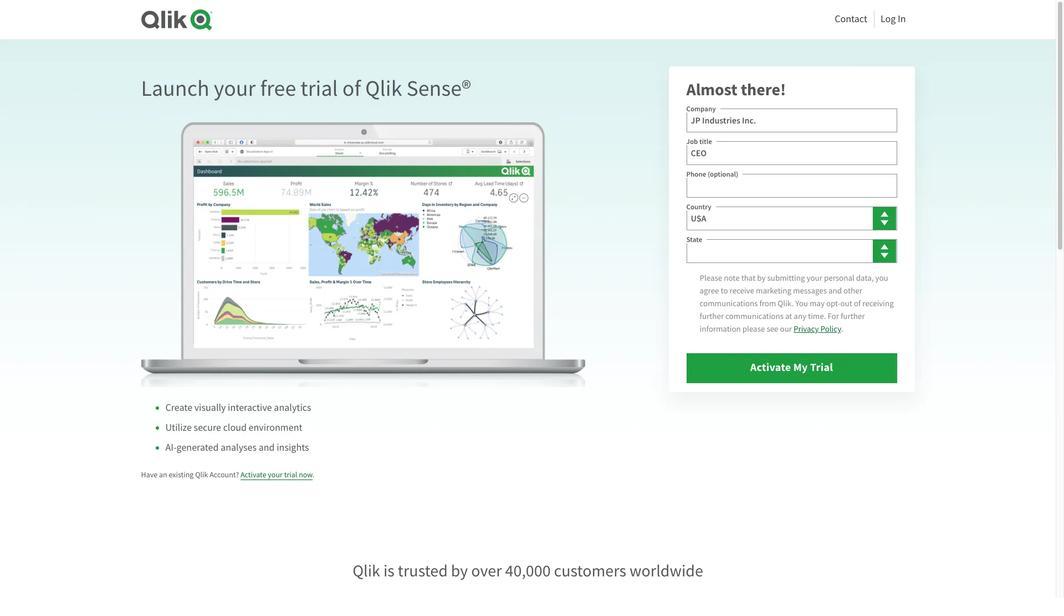 Task type: vqa. For each thing, say whether or not it's contained in the screenshot.
names
no



Task type: locate. For each thing, give the bounding box(es) containing it.
qlik left sense®
[[365, 74, 402, 103]]

1 horizontal spatial your
[[268, 470, 283, 480]]

1 vertical spatial communications
[[726, 311, 784, 322]]

qlik
[[365, 74, 402, 103], [195, 470, 208, 480], [353, 561, 380, 582]]

our
[[780, 324, 792, 335]]

launch your free trial of qlik sense®
[[141, 74, 471, 103]]

log in
[[881, 13, 906, 25]]

1 further from the left
[[700, 311, 724, 322]]

job title
[[687, 137, 712, 146]]

trial left now
[[284, 470, 297, 480]]

1 vertical spatial .
[[313, 470, 315, 480]]

further up information
[[700, 311, 724, 322]]

privacy
[[794, 324, 819, 335]]

and down environment
[[259, 442, 275, 455]]

visually
[[194, 402, 226, 415]]

0 vertical spatial trial
[[301, 74, 338, 103]]

your right activate
[[268, 470, 283, 480]]

by inside please note that by submitting your personal data, you agree to receive marketing messages and other communications from qlik. you may opt-out of receiving further communications at any time. for further information please see our
[[758, 273, 766, 284]]

free
[[260, 74, 296, 103]]

1 horizontal spatial .
[[842, 324, 844, 335]]

an
[[159, 470, 167, 480]]

by left over
[[451, 561, 468, 582]]

1 vertical spatial trial
[[284, 470, 297, 480]]

analyses
[[221, 442, 257, 455]]

0 vertical spatial and
[[829, 286, 842, 297]]

phone
[[687, 170, 707, 179]]

1 horizontal spatial by
[[758, 273, 766, 284]]

analytics
[[274, 402, 311, 415]]

and up opt-
[[829, 286, 842, 297]]

see
[[767, 324, 779, 335]]

1 vertical spatial by
[[451, 561, 468, 582]]

opt-
[[827, 298, 841, 309]]

0 vertical spatial your
[[214, 74, 256, 103]]

2 further from the left
[[841, 311, 865, 322]]

launch
[[141, 74, 209, 103]]

note
[[724, 273, 740, 284]]

0 horizontal spatial by
[[451, 561, 468, 582]]

country
[[687, 202, 712, 212]]

trial
[[301, 74, 338, 103], [284, 470, 297, 480]]

by for trusted
[[451, 561, 468, 582]]

information
[[700, 324, 741, 335]]

there!
[[741, 79, 786, 101]]

0 vertical spatial .
[[842, 324, 844, 335]]

0 vertical spatial by
[[758, 273, 766, 284]]

contact link
[[835, 10, 868, 28]]

your left free
[[214, 74, 256, 103]]

trusted
[[398, 561, 448, 582]]

now
[[299, 470, 313, 480]]

communications
[[700, 298, 758, 309], [726, 311, 784, 322]]

other
[[844, 286, 863, 297]]

by
[[758, 273, 766, 284], [451, 561, 468, 582]]

qlik left is
[[353, 561, 380, 582]]

further down out
[[841, 311, 865, 322]]

almost there!
[[687, 79, 786, 101]]

.
[[842, 324, 844, 335], [313, 470, 315, 480]]

log in link
[[881, 10, 906, 28]]

that
[[742, 273, 756, 284]]

1 vertical spatial of
[[854, 298, 861, 309]]

0 horizontal spatial .
[[313, 470, 315, 480]]

None submit
[[687, 354, 897, 384]]

customers
[[554, 561, 627, 582]]

please
[[743, 324, 765, 335]]

1 vertical spatial and
[[259, 442, 275, 455]]

trial right free
[[301, 74, 338, 103]]

utilize secure cloud environment
[[166, 422, 303, 435]]

communications up please
[[726, 311, 784, 322]]

to
[[721, 286, 728, 297]]

your
[[214, 74, 256, 103], [807, 273, 823, 284], [268, 470, 283, 480]]

1 vertical spatial qlik
[[195, 470, 208, 480]]

sense®
[[407, 74, 471, 103]]

0 horizontal spatial further
[[700, 311, 724, 322]]

0 horizontal spatial trial
[[284, 470, 297, 480]]

1 horizontal spatial and
[[829, 286, 842, 297]]

1 horizontal spatial of
[[854, 298, 861, 309]]

you
[[876, 273, 889, 284]]

policy
[[821, 324, 842, 335]]

further
[[700, 311, 724, 322], [841, 311, 865, 322]]

1 vertical spatial your
[[807, 273, 823, 284]]

qlik is trusted by over 40,000 customers worldwide
[[353, 561, 704, 582]]

0 horizontal spatial and
[[259, 442, 275, 455]]

and
[[829, 286, 842, 297], [259, 442, 275, 455]]

1 horizontal spatial further
[[841, 311, 865, 322]]

state
[[687, 235, 703, 245]]

qlik right 'existing'
[[195, 470, 208, 480]]

0 horizontal spatial of
[[343, 74, 361, 103]]

marketing
[[756, 286, 792, 297]]

generated
[[177, 442, 219, 455]]

insights
[[277, 442, 309, 455]]

Job title text field
[[687, 141, 897, 165]]

your up messages
[[807, 273, 823, 284]]

Phone (optional) text field
[[687, 174, 897, 198]]

2 horizontal spatial your
[[807, 273, 823, 284]]

of
[[343, 74, 361, 103], [854, 298, 861, 309]]

communications down to
[[700, 298, 758, 309]]

by right that
[[758, 273, 766, 284]]



Task type: describe. For each thing, give the bounding box(es) containing it.
of inside please note that by submitting your personal data, you agree to receive marketing messages and other communications from qlik. you may opt-out of receiving further communications at any time. for further information please see our
[[854, 298, 861, 309]]

almost
[[687, 79, 738, 101]]

log
[[881, 13, 896, 25]]

contact
[[835, 13, 868, 25]]

receive
[[730, 286, 755, 297]]

job
[[687, 137, 698, 146]]

phone (optional)
[[687, 170, 739, 179]]

agree
[[700, 286, 719, 297]]

receiving
[[863, 298, 894, 309]]

2 vertical spatial your
[[268, 470, 283, 480]]

please note that by submitting your personal data, you agree to receive marketing messages and other communications from qlik. you may opt-out of receiving further communications at any time. for further information please see our
[[700, 273, 894, 335]]

2 vertical spatial qlik
[[353, 561, 380, 582]]

have an existing qlik account? activate your trial now .
[[141, 470, 315, 480]]

secure
[[194, 422, 221, 435]]

create visually interactive analytics
[[166, 402, 311, 415]]

for
[[828, 311, 839, 322]]

is
[[384, 561, 395, 582]]

company
[[687, 104, 716, 114]]

time.
[[808, 311, 826, 322]]

40,000
[[505, 561, 551, 582]]

out
[[841, 298, 853, 309]]

worldwide
[[630, 561, 704, 582]]

by for that
[[758, 273, 766, 284]]

submitting
[[768, 273, 805, 284]]

may
[[810, 298, 825, 309]]

data,
[[857, 273, 874, 284]]

ai-
[[166, 442, 177, 455]]

account?
[[210, 470, 239, 480]]

create
[[166, 402, 192, 415]]

and inside please note that by submitting your personal data, you agree to receive marketing messages and other communications from qlik. you may opt-out of receiving further communications at any time. for further information please see our
[[829, 286, 842, 297]]

cloud
[[223, 422, 247, 435]]

utilize
[[166, 422, 192, 435]]

in
[[898, 13, 906, 25]]

ai-generated analyses and insights
[[166, 442, 309, 455]]

0 vertical spatial qlik
[[365, 74, 402, 103]]

please
[[700, 273, 723, 284]]

(optional)
[[708, 170, 739, 179]]

qlik.
[[778, 298, 794, 309]]

0 vertical spatial of
[[343, 74, 361, 103]]

have
[[141, 470, 158, 480]]

Company text field
[[687, 109, 897, 133]]

privacy policy link
[[794, 324, 842, 335]]

personal
[[824, 273, 855, 284]]

over
[[471, 561, 502, 582]]

any
[[794, 311, 807, 322]]

your inside please note that by submitting your personal data, you agree to receive marketing messages and other communications from qlik. you may opt-out of receiving further communications at any time. for further information please see our
[[807, 273, 823, 284]]

messages
[[793, 286, 827, 297]]

existing
[[169, 470, 194, 480]]

interactive
[[228, 402, 272, 415]]

go to the home page. image
[[141, 9, 212, 31]]

privacy policy .
[[794, 324, 844, 335]]

activate your trial now link
[[241, 470, 313, 481]]

activate
[[241, 470, 266, 480]]

title
[[700, 137, 712, 146]]

environment
[[249, 422, 303, 435]]

you
[[796, 298, 808, 309]]

at
[[786, 311, 793, 322]]

0 vertical spatial communications
[[700, 298, 758, 309]]

0 horizontal spatial your
[[214, 74, 256, 103]]

1 horizontal spatial trial
[[301, 74, 338, 103]]

from
[[760, 298, 776, 309]]



